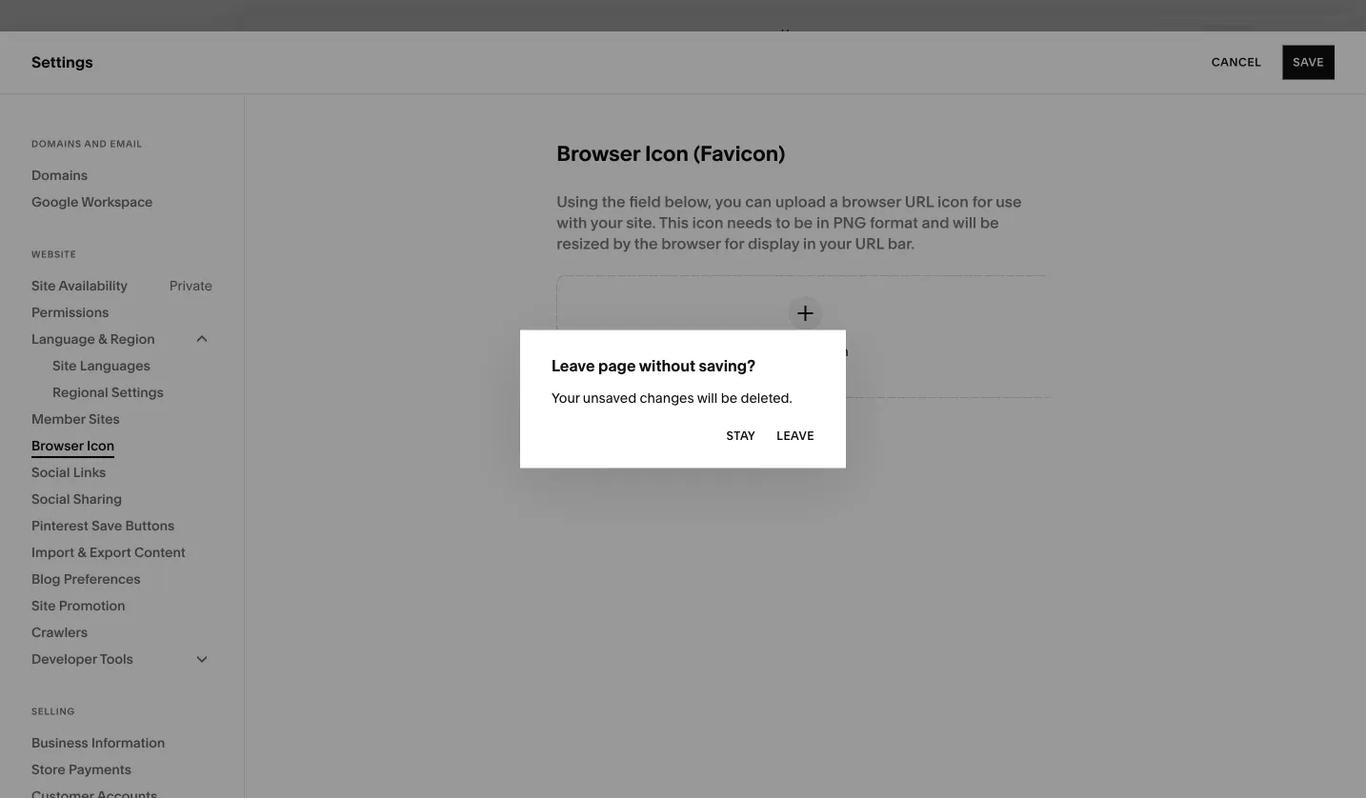 Task type: vqa. For each thing, say whether or not it's contained in the screenshot.
Developer Tools DROPDOWN BUTTON
no



Task type: locate. For each thing, give the bounding box(es) containing it.
save inside pinterest save buttons link
[[92, 518, 122, 534]]

site
[[31, 278, 56, 294], [52, 358, 77, 374], [31, 598, 56, 614]]

0 vertical spatial in
[[817, 213, 830, 232]]

0 vertical spatial will
[[953, 213, 977, 232]]

0 vertical spatial the
[[602, 193, 626, 211]]

language & region link
[[31, 326, 213, 353]]

icon inside browser icon link
[[87, 438, 114, 454]]

0 horizontal spatial will
[[697, 390, 718, 406]]

0 vertical spatial &
[[98, 331, 107, 347]]

icon up the below,
[[645, 141, 689, 166]]

1 domains from the top
[[31, 138, 82, 150]]

1 vertical spatial leave
[[777, 429, 815, 443]]

pinterest
[[31, 518, 88, 534]]

icon down the below,
[[693, 213, 724, 232]]

url up format
[[905, 193, 934, 211]]

the left field
[[602, 193, 626, 211]]

below,
[[665, 193, 712, 211]]

selling down domains and email
[[31, 152, 81, 171]]

be down use
[[981, 213, 999, 232]]

1 vertical spatial icon
[[693, 213, 724, 232]]

0 vertical spatial url
[[905, 193, 934, 211]]

import
[[31, 545, 74, 561]]

your
[[552, 390, 580, 406]]

1 social from the top
[[31, 465, 70, 481]]

in right display
[[803, 234, 816, 253]]

1 horizontal spatial browser
[[557, 141, 641, 166]]

1 vertical spatial website
[[31, 249, 77, 260]]

site for site languages
[[52, 358, 77, 374]]

scheduling
[[81, 287, 163, 306]]

1 horizontal spatial leave
[[777, 429, 815, 443]]

your up by
[[591, 213, 623, 232]]

& inside dropdown button
[[98, 331, 107, 347]]

1 vertical spatial social
[[31, 491, 70, 507]]

needs
[[727, 213, 772, 232]]

2 website from the top
[[31, 249, 77, 260]]

unsaved
[[583, 390, 637, 406]]

0 vertical spatial leave
[[552, 357, 595, 376]]

be down 'saving?'
[[721, 390, 738, 406]]

2 vertical spatial settings
[[31, 586, 91, 604]]

social up pinterest
[[31, 491, 70, 507]]

google
[[31, 194, 78, 210]]

1 horizontal spatial browser
[[842, 193, 902, 211]]

browser for browser icon (favicon)
[[557, 141, 641, 166]]

social sharing link
[[31, 486, 213, 513]]

region
[[110, 331, 155, 347]]

2 vertical spatial site
[[31, 598, 56, 614]]

changes
[[640, 390, 694, 406]]

and left email
[[84, 138, 107, 150]]

(favicon)
[[694, 141, 786, 166]]

display
[[748, 234, 800, 253]]

for left use
[[973, 193, 993, 211]]

1 horizontal spatial will
[[953, 213, 977, 232]]

browser icon link
[[31, 433, 213, 459]]

and inside using the field below, you can upload a browser url icon for use with your site. this icon needs to be in png format and will be resized by the browser for display in your url bar.
[[922, 213, 950, 232]]

save right cancel
[[1294, 55, 1325, 69]]

site.
[[626, 213, 656, 232]]

site down 'language'
[[52, 358, 77, 374]]

the
[[602, 193, 626, 211], [634, 234, 658, 253]]

buttons
[[125, 518, 175, 534]]

1 horizontal spatial icon
[[645, 141, 689, 166]]

permissions link
[[31, 299, 213, 326]]

0 horizontal spatial be
[[721, 390, 738, 406]]

leave
[[552, 357, 595, 376], [777, 429, 815, 443]]

your unsaved changes will be deleted.
[[552, 390, 793, 406]]

1 selling from the top
[[31, 152, 81, 171]]

icon down sites
[[87, 438, 114, 454]]

selling
[[31, 152, 81, 171], [31, 706, 75, 718]]

1 vertical spatial will
[[697, 390, 718, 406]]

0 horizontal spatial leave
[[552, 357, 595, 376]]

1 horizontal spatial save
[[1294, 55, 1325, 69]]

1 vertical spatial url
[[855, 234, 885, 253]]

1 vertical spatial for
[[725, 234, 745, 253]]

this
[[659, 213, 689, 232]]

icon
[[645, 141, 689, 166], [87, 438, 114, 454]]

save
[[1294, 55, 1325, 69], [92, 518, 122, 534]]

will inside using the field below, you can upload a browser url icon for use with your site. this icon needs to be in png format and will be resized by the browser for display in your url bar.
[[953, 213, 977, 232]]

browser up using
[[557, 141, 641, 166]]

0 horizontal spatial icon
[[87, 438, 114, 454]]

0 vertical spatial selling
[[31, 152, 81, 171]]

& for language
[[98, 331, 107, 347]]

leave down deleted.
[[777, 429, 815, 443]]

social links
[[31, 465, 106, 481]]

browser up 'png'
[[842, 193, 902, 211]]

1 horizontal spatial &
[[98, 331, 107, 347]]

save up import & export content
[[92, 518, 122, 534]]

save inside save button
[[1294, 55, 1325, 69]]

you
[[715, 193, 742, 211]]

use
[[996, 193, 1022, 211]]

upload
[[776, 193, 826, 211]]

business information link
[[31, 730, 213, 757]]

browser
[[557, 141, 641, 166], [31, 438, 84, 454]]

to
[[776, 213, 791, 232]]

0 vertical spatial social
[[31, 465, 70, 481]]

stay button
[[727, 419, 756, 453]]

website up site availability
[[31, 249, 77, 260]]

0 vertical spatial website
[[31, 118, 91, 137]]

blog preferences link
[[31, 566, 213, 593]]

1 vertical spatial &
[[77, 545, 86, 561]]

will down 'saving?'
[[697, 390, 718, 406]]

your down 'png'
[[820, 234, 852, 253]]

preferences
[[64, 571, 141, 588]]

for down needs
[[725, 234, 745, 253]]

crawlers
[[31, 625, 88, 641]]

0 vertical spatial site
[[31, 278, 56, 294]]

and
[[84, 138, 107, 150], [922, 213, 950, 232]]

in left 'png'
[[817, 213, 830, 232]]

be right to
[[794, 213, 813, 232]]

settings down asset
[[31, 586, 91, 604]]

1 horizontal spatial icon
[[938, 193, 969, 211]]

0 vertical spatial save
[[1294, 55, 1325, 69]]

selling inside selling link
[[31, 152, 81, 171]]

settings down the site languages link
[[111, 385, 164, 401]]

will right format
[[953, 213, 977, 232]]

business information
[[31, 735, 165, 751]]

1 vertical spatial site
[[52, 358, 77, 374]]

site down analytics
[[31, 278, 56, 294]]

stay
[[727, 429, 756, 443]]

acuity scheduling
[[31, 287, 163, 306]]

0 horizontal spatial your
[[591, 213, 623, 232]]

page
[[599, 357, 636, 376]]

language & region
[[31, 331, 155, 347]]

1 horizontal spatial url
[[905, 193, 934, 211]]

& up blog preferences
[[77, 545, 86, 561]]

pinterest save buttons link
[[31, 513, 213, 539]]

1 horizontal spatial for
[[973, 193, 993, 211]]

0 horizontal spatial browser
[[31, 438, 84, 454]]

0 vertical spatial domains
[[31, 138, 82, 150]]

2 social from the top
[[31, 491, 70, 507]]

0 vertical spatial icon
[[645, 141, 689, 166]]

1 vertical spatial settings
[[111, 385, 164, 401]]

acuity scheduling link
[[31, 286, 212, 309]]

1 vertical spatial selling
[[31, 706, 75, 718]]

tab list
[[1162, 26, 1249, 57]]

browser down this
[[662, 234, 721, 253]]

0 horizontal spatial for
[[725, 234, 745, 253]]

site languages link
[[52, 353, 213, 379]]

languages
[[80, 358, 150, 374]]

1 vertical spatial in
[[803, 234, 816, 253]]

regional settings link
[[52, 379, 213, 406]]

store
[[31, 762, 66, 778]]

url down 'png'
[[855, 234, 885, 253]]

1 horizontal spatial your
[[820, 234, 852, 253]]

0 vertical spatial browser
[[557, 141, 641, 166]]

url
[[905, 193, 934, 211], [855, 234, 885, 253]]

for
[[973, 193, 993, 211], [725, 234, 745, 253]]

0 horizontal spatial save
[[92, 518, 122, 534]]

store payments link
[[31, 757, 213, 783]]

2 domains from the top
[[31, 167, 88, 183]]

and right format
[[922, 213, 950, 232]]

bar.
[[888, 234, 915, 253]]

cancel
[[1212, 55, 1262, 69]]

marketing link
[[31, 185, 212, 207]]

using
[[557, 193, 599, 211]]

1 vertical spatial domains
[[31, 167, 88, 183]]

settings link
[[31, 585, 212, 607]]

social down browser icon
[[31, 465, 70, 481]]

& for import
[[77, 545, 86, 561]]

domains
[[31, 138, 82, 150], [31, 167, 88, 183]]

1 vertical spatial browser
[[662, 234, 721, 253]]

browser down 'member'
[[31, 438, 84, 454]]

will inside leave page without saving? dialog
[[697, 390, 718, 406]]

analytics link
[[31, 253, 212, 275]]

pinterest save buttons
[[31, 518, 175, 534]]

the down site. at the left of page
[[634, 234, 658, 253]]

1 horizontal spatial and
[[922, 213, 950, 232]]

1 vertical spatial browser
[[31, 438, 84, 454]]

be
[[794, 213, 813, 232], [981, 213, 999, 232], [721, 390, 738, 406]]

0 horizontal spatial &
[[77, 545, 86, 561]]

can
[[746, 193, 772, 211]]

leave page without saving? dialog
[[520, 330, 846, 468]]

1 vertical spatial save
[[92, 518, 122, 534]]

1 vertical spatial icon
[[87, 438, 114, 454]]

1 vertical spatial the
[[634, 234, 658, 253]]

in
[[817, 213, 830, 232], [803, 234, 816, 253]]

icon
[[938, 193, 969, 211], [693, 213, 724, 232]]

1 horizontal spatial the
[[634, 234, 658, 253]]

website up domains and email
[[31, 118, 91, 137]]

sites
[[89, 411, 120, 427]]

0 vertical spatial and
[[84, 138, 107, 150]]

asset
[[31, 552, 73, 570]]

selling up business at bottom left
[[31, 706, 75, 718]]

asset library
[[31, 552, 127, 570]]

1 vertical spatial and
[[922, 213, 950, 232]]

settings up domains and email
[[31, 53, 93, 71]]

social
[[31, 465, 70, 481], [31, 491, 70, 507]]

& up site languages
[[98, 331, 107, 347]]

email
[[110, 138, 143, 150]]

0 horizontal spatial url
[[855, 234, 885, 253]]

leave up your
[[552, 357, 595, 376]]

icon left use
[[938, 193, 969, 211]]

will
[[953, 213, 977, 232], [697, 390, 718, 406]]

site up help
[[31, 598, 56, 614]]

0 vertical spatial settings
[[31, 53, 93, 71]]



Task type: describe. For each thing, give the bounding box(es) containing it.
content
[[134, 545, 186, 561]]

crawlers link
[[31, 619, 213, 646]]

cancel button
[[1212, 45, 1262, 80]]

information
[[91, 735, 165, 751]]

permissions
[[31, 304, 109, 321]]

browser icon
[[31, 438, 114, 454]]

language & region button
[[31, 326, 213, 353]]

1 vertical spatial your
[[820, 234, 852, 253]]

asset library link
[[31, 551, 212, 573]]

0 horizontal spatial and
[[84, 138, 107, 150]]

language
[[31, 331, 95, 347]]

saving?
[[699, 357, 756, 376]]

1 website from the top
[[31, 118, 91, 137]]

member sites
[[31, 411, 120, 427]]

icon for browser icon (favicon)
[[645, 141, 689, 166]]

library
[[76, 552, 127, 570]]

a
[[830, 193, 839, 211]]

availability
[[59, 278, 128, 294]]

regional settings
[[52, 385, 164, 401]]

workspace
[[81, 194, 153, 210]]

selling link
[[31, 151, 212, 173]]

rubyanndersson@gmail.com
[[76, 697, 230, 711]]

google workspace link
[[31, 189, 213, 215]]

import & export content
[[31, 545, 186, 561]]

without
[[639, 357, 696, 376]]

promotion
[[59, 598, 125, 614]]

help link
[[31, 619, 65, 639]]

0 vertical spatial icon
[[938, 193, 969, 211]]

acuity
[[31, 287, 78, 306]]

domains and email
[[31, 138, 143, 150]]

site promotion
[[31, 598, 125, 614]]

site availability
[[31, 278, 128, 294]]

blog preferences
[[31, 571, 141, 588]]

export
[[89, 545, 131, 561]]

0 horizontal spatial icon
[[693, 213, 724, 232]]

0 horizontal spatial browser
[[662, 234, 721, 253]]

0 vertical spatial for
[[973, 193, 993, 211]]

help
[[31, 619, 65, 638]]

0 vertical spatial your
[[591, 213, 623, 232]]

domains for domains
[[31, 167, 88, 183]]

private
[[169, 278, 213, 294]]

leave for leave
[[777, 429, 815, 443]]

store payments
[[31, 762, 131, 778]]

member
[[31, 411, 86, 427]]

2 horizontal spatial be
[[981, 213, 999, 232]]

social for social sharing
[[31, 491, 70, 507]]

domains link
[[31, 162, 213, 189]]

blog
[[31, 571, 61, 588]]

links
[[73, 465, 106, 481]]

leave for leave page without saving?
[[552, 357, 595, 376]]

business
[[31, 735, 88, 751]]

png
[[833, 213, 867, 232]]

analytics
[[31, 254, 98, 272]]

social sharing
[[31, 491, 122, 507]]

leave button
[[777, 419, 815, 453]]

rubyanndersson@gmail.com button
[[29, 678, 230, 715]]

edit button
[[253, 24, 304, 59]]

format
[[870, 213, 919, 232]]

deleted.
[[741, 390, 793, 406]]

sharing
[[73, 491, 122, 507]]

2 selling from the top
[[31, 706, 75, 718]]

resized
[[557, 234, 610, 253]]

site promotion link
[[31, 593, 213, 619]]

0 vertical spatial browser
[[842, 193, 902, 211]]

0 horizontal spatial the
[[602, 193, 626, 211]]

icon for browser icon
[[87, 438, 114, 454]]

payments
[[69, 762, 131, 778]]

website link
[[31, 117, 212, 140]]

by
[[613, 234, 631, 253]]

edit
[[265, 34, 292, 48]]

with
[[557, 213, 587, 232]]

site languages
[[52, 358, 150, 374]]

home
[[781, 27, 814, 41]]

browser icon (favicon)
[[557, 141, 786, 166]]

leave page without saving?
[[552, 357, 756, 376]]

1 horizontal spatial be
[[794, 213, 813, 232]]

social links link
[[31, 459, 213, 486]]

be inside leave page without saving? dialog
[[721, 390, 738, 406]]

using the field below, you can upload a browser url icon for use with your site. this icon needs to be in png format and will be resized by the browser for display in your url bar.
[[557, 193, 1022, 253]]

domains for domains and email
[[31, 138, 82, 150]]

social for social links
[[31, 465, 70, 481]]

import & export content link
[[31, 539, 213, 566]]

site for site promotion
[[31, 598, 56, 614]]

regional
[[52, 385, 108, 401]]

site for site availability
[[31, 278, 56, 294]]

google workspace
[[31, 194, 153, 210]]

browser for browser icon
[[31, 438, 84, 454]]



